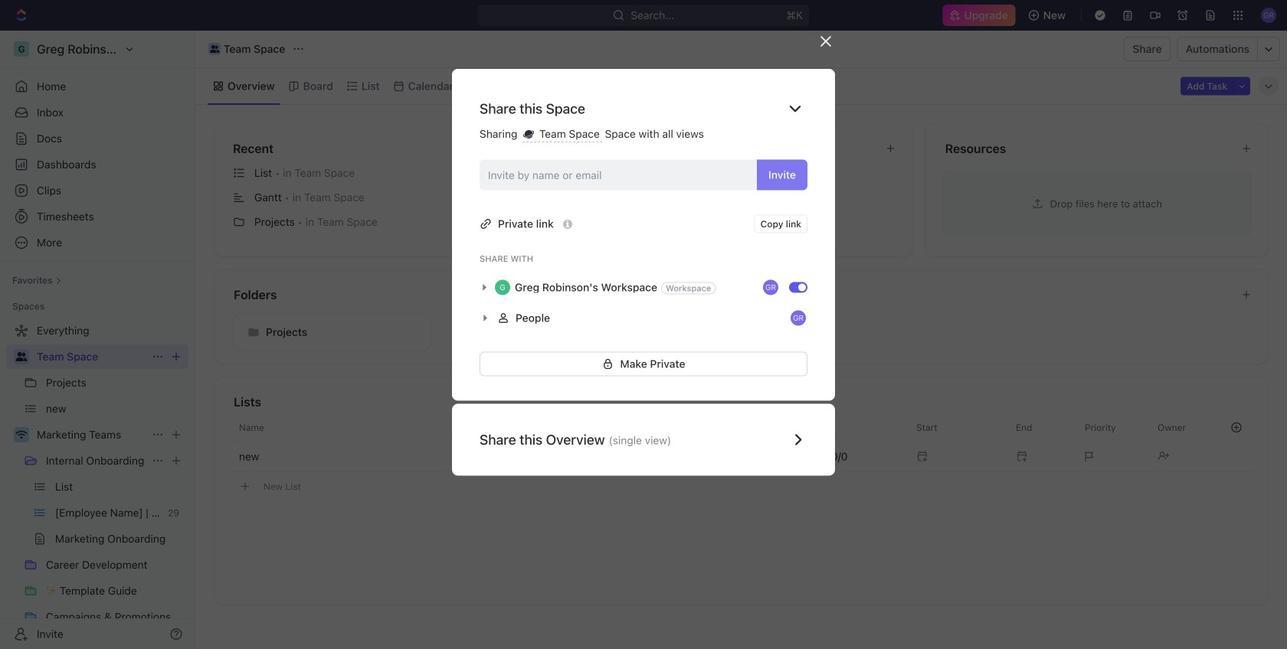 Task type: locate. For each thing, give the bounding box(es) containing it.
tree
[[6, 319, 189, 650]]

Invite by name or email text field
[[488, 164, 751, 187]]

wifi image
[[16, 431, 27, 440]]

user group image
[[16, 353, 27, 362]]



Task type: vqa. For each thing, say whether or not it's contained in the screenshot.
with
no



Task type: describe. For each thing, give the bounding box(es) containing it.
tree inside sidebar navigation
[[6, 319, 189, 650]]

sidebar navigation
[[0, 31, 195, 650]]

user group image
[[210, 45, 219, 53]]



